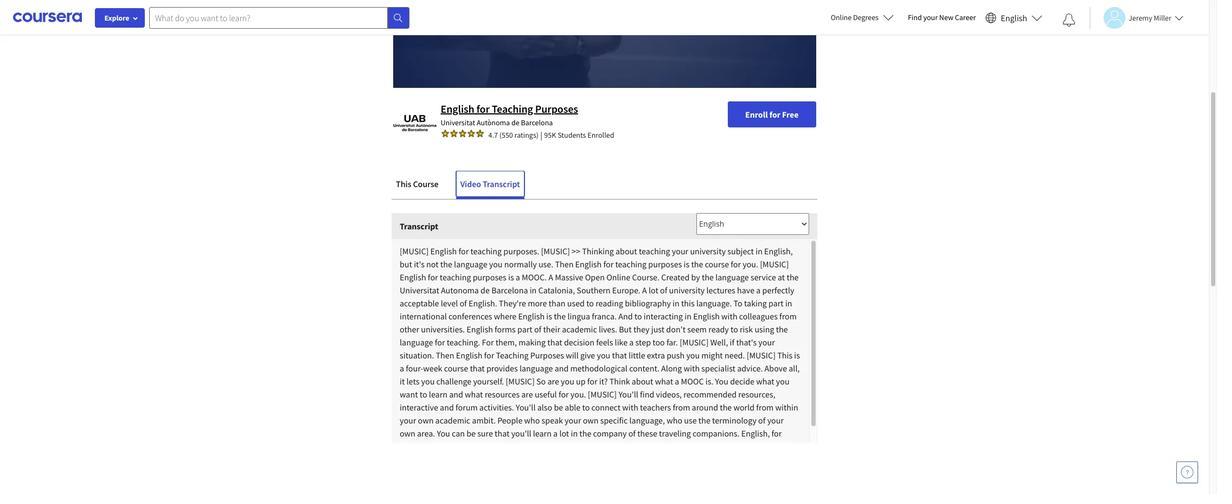 Task type: describe. For each thing, give the bounding box(es) containing it.
a down normally
[[516, 272, 520, 282]]

english down more
[[518, 311, 545, 321]]

this inside 'button'
[[396, 178, 411, 189]]

ambit.
[[472, 415, 496, 426]]

they're
[[499, 298, 526, 308]]

for inside english for teaching purposes universitat autònoma de barcelona
[[476, 102, 490, 115]]

week
[[423, 363, 442, 374]]

0 horizontal spatial own
[[400, 428, 415, 439]]

of down 'autonoma'
[[460, 298, 467, 308]]

it?
[[599, 376, 608, 387]]

company
[[593, 428, 627, 439]]

your down within
[[767, 415, 784, 426]]

the right at
[[787, 272, 799, 282]]

course
[[413, 178, 439, 189]]

franca.
[[592, 311, 617, 321]]

for down for
[[484, 350, 494, 361]]

english up not
[[430, 246, 457, 256]]

colleagues
[[739, 311, 778, 321]]

half-filled star image
[[475, 129, 484, 138]]

than
[[549, 298, 565, 308]]

for left it?
[[587, 376, 597, 387]]

autonoma
[[441, 285, 479, 295]]

provides
[[486, 363, 518, 374]]

0 vertical spatial about
[[616, 246, 637, 256]]

1 filled star image from the left
[[449, 129, 458, 138]]

enroll
[[745, 109, 768, 120]]

taking
[[744, 298, 767, 308]]

1 vertical spatial course
[[444, 363, 468, 374]]

barcelona inside english for teaching purposes universitat autònoma de barcelona
[[521, 118, 553, 127]]

their
[[543, 324, 560, 334]]

of down resources,
[[758, 415, 765, 426]]

0 vertical spatial are
[[547, 376, 559, 387]]

the right by
[[702, 272, 714, 282]]

universitat autònoma de barcelona link
[[441, 118, 553, 127]]

transcript inside button
[[483, 178, 520, 189]]

2 vertical spatial and
[[440, 402, 454, 413]]

forms
[[495, 324, 516, 334]]

useful
[[535, 389, 557, 400]]

risk
[[740, 324, 753, 334]]

find your new career
[[908, 12, 976, 22]]

specialist
[[701, 363, 735, 374]]

0 vertical spatial and
[[555, 363, 569, 374]]

0 vertical spatial english,
[[764, 246, 793, 256]]

video transcript
[[460, 178, 520, 189]]

jeremy miller button
[[1090, 7, 1183, 28]]

lives.
[[599, 324, 617, 334]]

2 who from the left
[[667, 415, 682, 426]]

ratings)
[[514, 130, 539, 140]]

enroll for free button
[[728, 101, 816, 127]]

1 vertical spatial academic
[[435, 415, 470, 426]]

in down "able"
[[571, 428, 578, 439]]

for down subject
[[731, 259, 741, 269]]

in right subject
[[756, 246, 762, 256]]

want
[[400, 389, 418, 400]]

that's
[[736, 337, 757, 348]]

1 vertical spatial then
[[436, 350, 454, 361]]

video
[[460, 178, 481, 189]]

in left this
[[673, 298, 679, 308]]

that down the their
[[547, 337, 562, 348]]

1 vertical spatial a
[[642, 285, 647, 295]]

you right push
[[686, 350, 700, 361]]

interacting
[[644, 311, 683, 321]]

0 horizontal spatial you.
[[570, 389, 586, 400]]

0 vertical spatial academic
[[562, 324, 597, 334]]

far.
[[666, 337, 678, 348]]

a right like
[[629, 337, 634, 348]]

2 horizontal spatial what
[[756, 376, 774, 387]]

miller
[[1154, 13, 1171, 23]]

1 vertical spatial with
[[684, 363, 700, 374]]

around
[[692, 402, 718, 413]]

conferences
[[449, 311, 492, 321]]

is up created
[[684, 259, 689, 269]]

for down thinking
[[603, 259, 614, 269]]

online degrees button
[[822, 5, 902, 29]]

teaching inside english for teaching purposes universitat autònoma de barcelona
[[492, 102, 533, 115]]

1 horizontal spatial you.
[[743, 259, 758, 269]]

ready
[[708, 324, 729, 334]]

this inside [music]  english for teaching purposes.  [music]  >> thinking about teaching your university subject in english, but  it's not the language you normally use.  then english for teaching purposes is the course for you.  [music] english for teaching purposes is a mooc.  a massive open online course.  created by the language service at the universitat autonoma de barcelona  in catalonia, southern europe.  a lot of university lectures have a perfectly acceptable level of english.  they're more than used to reading bibliography in this language.  to taking part in international conferences  where english is the lingua franca.  and to interacting in english with colleagues from other universities.  english forms part of their academic lives.  but they just don't seem ready to risk using the language for teaching.  for them, making that decision feels like a step too far.  [music]  well, if that's your situation.  then english for  teaching purposes will give you that little extra push you might need.  [music]  this is a four-week course that provides language and methodological content.  along with specialist advice.  above all, it lets you challenge yourself.  [music]  so are you up for it?  think about what a mooc is.  you decide what you want to learn and what resources are useful for you.  [music]  you'll find videos, recommended resources, interactive and forum activities.  you'll also be able to connect with teachers from around the world  from within your own academic ambit.  people who speak your own specific language,  who use the terminology of your own area.  you can be sure that you'll learn a lot in the company of these traveling companions.  english, for teaching purposes.  getting you fit for purpose.  [music]
[[777, 350, 792, 361]]

open
[[585, 272, 605, 282]]

have
[[737, 285, 754, 295]]

language up 'autonoma'
[[454, 259, 487, 269]]

use.
[[538, 259, 553, 269]]

[music] left so
[[506, 376, 535, 387]]

you left fit at the bottom of the page
[[499, 441, 512, 452]]

you down week
[[421, 376, 435, 387]]

that up yourself.
[[470, 363, 485, 374]]

1 vertical spatial lot
[[559, 428, 569, 439]]

0 vertical spatial university
[[690, 246, 726, 256]]

language up the situation.
[[400, 337, 433, 348]]

situation.
[[400, 350, 434, 361]]

to up interactive
[[420, 389, 427, 400]]

of down created
[[660, 285, 667, 295]]

able
[[565, 402, 580, 413]]

within
[[775, 402, 798, 413]]

of left the their
[[534, 324, 541, 334]]

content.
[[629, 363, 659, 374]]

using
[[755, 324, 774, 334]]

find
[[908, 12, 922, 22]]

but
[[400, 259, 412, 269]]

1 horizontal spatial then
[[555, 259, 573, 269]]

the right not
[[440, 259, 452, 269]]

0 vertical spatial lot
[[649, 285, 658, 295]]

online degrees
[[831, 12, 879, 22]]

a left four- at the bottom left of the page
[[400, 363, 404, 374]]

show notifications image
[[1062, 14, 1075, 27]]

your down interactive
[[400, 415, 416, 426]]

in down this
[[685, 311, 692, 321]]

universitat inside [music]  english for teaching purposes.  [music]  >> thinking about teaching your university subject in english, but  it's not the language you normally use.  then english for teaching purposes is the course for you.  [music] english for teaching purposes is a mooc.  a massive open online course.  created by the language service at the universitat autonoma de barcelona  in catalonia, southern europe.  a lot of university lectures have a perfectly acceptable level of english.  they're more than used to reading bibliography in this language.  to taking part in international conferences  where english is the lingua franca.  and to interacting in english with colleagues from other universities.  english forms part of their academic lives.  but they just don't seem ready to risk using the language for teaching.  for them, making that decision feels like a step too far.  [music]  well, if that's your situation.  then english for  teaching purposes will give you that little extra push you might need.  [music]  this is a four-week course that provides language and methodological content.  along with specialist advice.  above all, it lets you challenge yourself.  [music]  so are you up for it?  think about what a mooc is.  you decide what you want to learn and what resources are useful for you.  [music]  you'll find videos, recommended resources, interactive and forum activities.  you'll also be able to connect with teachers from around the world  from within your own academic ambit.  people who speak your own specific language,  who use the terminology of your own area.  you can be sure that you'll learn a lot in the company of these traveling companions.  english, for teaching purposes.  getting you fit for purpose.  [music]
[[400, 285, 439, 295]]

use
[[684, 415, 697, 426]]

english for teaching purposes link
[[441, 102, 578, 115]]

0 horizontal spatial learn
[[429, 389, 447, 400]]

videos,
[[656, 389, 682, 400]]

universities.
[[421, 324, 465, 334]]

in down mooc.
[[530, 285, 537, 295]]

career
[[955, 12, 976, 22]]

perfectly
[[762, 285, 794, 295]]

the left company
[[579, 428, 591, 439]]

along
[[661, 363, 682, 374]]

1 horizontal spatial own
[[418, 415, 434, 426]]

degrees
[[853, 12, 879, 22]]

all,
[[789, 363, 800, 374]]

for up 'autonoma'
[[459, 246, 469, 256]]

english down language.
[[693, 311, 720, 321]]

1 vertical spatial about
[[632, 376, 653, 387]]

video transcript button
[[456, 171, 524, 197]]

language up lectures
[[715, 272, 749, 282]]

but
[[619, 324, 632, 334]]

[music]  english for teaching purposes.  [music]  >> thinking about teaching your university subject in english, but  it's not the language you normally use.  then english for teaching purposes is the course for you.  [music] english for teaching purposes is a mooc.  a massive open online course.  created by the language service at the universitat autonoma de barcelona  in catalonia, southern europe.  a lot of university lectures have a perfectly acceptable level of english.  they're more than used to reading bibliography in this language.  to taking part in international conferences  where english is the lingua franca.  and to interacting in english with colleagues from other universities.  english forms part of their academic lives.  but they just don't seem ready to risk using the language for teaching.  for them, making that decision feels like a step too far.  [music]  well, if that's your situation.  then english for  teaching purposes will give you that little extra push you might need.  [music]  this is a four-week course that provides language and methodological content.  along with specialist advice.  above all, it lets you challenge yourself.  [music]  so are you up for it?  think about what a mooc is.  you decide what you want to learn and what resources are useful for you.  [music]  you'll find videos, recommended resources, interactive and forum activities.  you'll also be able to connect with teachers from around the world  from within your own academic ambit.  people who speak your own specific language,  who use the terminology of your own area.  you can be sure that you'll learn a lot in the company of these traveling companions.  english, for teaching purposes.  getting you fit for purpose.  [music]
[[400, 246, 800, 452]]

4.7 (550 ratings) | 95k students enrolled
[[488, 129, 614, 140]]

you left normally
[[489, 259, 503, 269]]

find your new career link
[[902, 11, 981, 24]]

your down "able"
[[565, 415, 581, 426]]

2 horizontal spatial own
[[583, 415, 598, 426]]

to down southern
[[586, 298, 594, 308]]

online inside [music]  english for teaching purposes.  [music]  >> thinking about teaching your university subject in english, but  it's not the language you normally use.  then english for teaching purposes is the course for you.  [music] english for teaching purposes is a mooc.  a massive open online course.  created by the language service at the universitat autonoma de barcelona  in catalonia, southern europe.  a lot of university lectures have a perfectly acceptable level of english.  they're more than used to reading bibliography in this language.  to taking part in international conferences  where english is the lingua franca.  and to interacting in english with colleagues from other universities.  english forms part of their academic lives.  but they just don't seem ready to risk using the language for teaching.  for them, making that decision feels like a step too far.  [music]  well, if that's your situation.  then english for  teaching purposes will give you that little extra push you might need.  [music]  this is a four-week course that provides language and methodological content.  along with specialist advice.  above all, it lets you challenge yourself.  [music]  so are you up for it?  think about what a mooc is.  you decide what you want to learn and what resources are useful for you.  [music]  you'll find videos, recommended resources, interactive and forum activities.  you'll also be able to connect with teachers from around the world  from within your own academic ambit.  people who speak your own specific language,  who use the terminology of your own area.  you can be sure that you'll learn a lot in the company of these traveling companions.  english, for teaching purposes.  getting you fit for purpose.  [music]
[[606, 272, 630, 282]]

give
[[580, 350, 595, 361]]

(550
[[499, 130, 513, 140]]

find
[[640, 389, 654, 400]]

of left these
[[628, 428, 636, 439]]

teaching.
[[447, 337, 480, 348]]

to right "able"
[[582, 402, 590, 413]]

free
[[782, 109, 799, 120]]

for up "able"
[[559, 389, 569, 400]]

1 vertical spatial you
[[437, 428, 450, 439]]

language up so
[[520, 363, 553, 374]]

the up by
[[691, 259, 703, 269]]

language.
[[696, 298, 732, 308]]

seem
[[687, 324, 707, 334]]

1 horizontal spatial learn
[[533, 428, 552, 439]]

1 vertical spatial are
[[521, 389, 533, 400]]

coursera image
[[13, 9, 82, 26]]

used
[[567, 298, 585, 308]]

also
[[537, 402, 552, 413]]

explore button
[[95, 8, 145, 28]]

they
[[633, 324, 649, 334]]

[music] up it's
[[400, 246, 429, 256]]

feels
[[596, 337, 613, 348]]

that down people
[[495, 428, 509, 439]]

1 vertical spatial be
[[466, 428, 476, 439]]

people
[[497, 415, 522, 426]]

lectures
[[706, 285, 735, 295]]

[music] down it?
[[588, 389, 617, 400]]

english for teaching purposes universitat autònoma de barcelona
[[441, 102, 578, 127]]

is up the their
[[546, 311, 552, 321]]

0 vertical spatial be
[[554, 402, 563, 413]]

connect
[[591, 402, 621, 413]]

sure
[[477, 428, 493, 439]]

you down "above"
[[776, 376, 789, 387]]

purposes inside [music]  english for teaching purposes.  [music]  >> thinking about teaching your university subject in english, but  it's not the language you normally use.  then english for teaching purposes is the course for you.  [music] english for teaching purposes is a mooc.  a massive open online course.  created by the language service at the universitat autonoma de barcelona  in catalonia, southern europe.  a lot of university lectures have a perfectly acceptable level of english.  they're more than used to reading bibliography in this language.  to taking part in international conferences  where english is the lingua franca.  and to interacting in english with colleagues from other universities.  english forms part of their academic lives.  but they just don't seem ready to risk using the language for teaching.  for them, making that decision feels like a step too far.  [music]  well, if that's your situation.  then english for  teaching purposes will give you that little extra push you might need.  [music]  this is a four-week course that provides language and methodological content.  along with specialist advice.  above all, it lets you challenge yourself.  [music]  so are you up for it?  think about what a mooc is.  you decide what you want to learn and what resources are useful for you.  [music]  you'll find videos, recommended resources, interactive and forum activities.  you'll also be able to connect with teachers from around the world  from within your own academic ambit.  people who speak your own specific language,  who use the terminology of your own area.  you can be sure that you'll learn a lot in the company of these traveling companions.  english, for teaching purposes.  getting you fit for purpose.  [music]
[[530, 350, 564, 361]]

95k
[[544, 130, 556, 140]]

[music] up advice.
[[747, 350, 776, 361]]

to
[[734, 298, 742, 308]]

area.
[[417, 428, 435, 439]]

your up created
[[672, 246, 688, 256]]

[music] down company
[[569, 441, 598, 452]]

english down teaching.
[[456, 350, 482, 361]]

lingua
[[568, 311, 590, 321]]

1 vertical spatial you'll
[[516, 402, 536, 413]]

is down normally
[[508, 272, 514, 282]]

a down speak
[[553, 428, 558, 439]]

1 vertical spatial english,
[[741, 428, 770, 439]]

0 horizontal spatial what
[[465, 389, 483, 400]]

activities.
[[479, 402, 514, 413]]

[music] down the seem
[[680, 337, 709, 348]]

your down using
[[758, 337, 775, 348]]

advice.
[[737, 363, 763, 374]]

0 vertical spatial purposes.
[[503, 246, 539, 256]]

enrolled
[[588, 130, 614, 140]]

teaching inside [music]  english for teaching purposes.  [music]  >> thinking about teaching your university subject in english, but  it's not the language you normally use.  then english for teaching purposes is the course for you.  [music] english for teaching purposes is a mooc.  a massive open online course.  created by the language service at the universitat autonoma de barcelona  in catalonia, southern europe.  a lot of university lectures have a perfectly acceptable level of english.  they're more than used to reading bibliography in this language.  to taking part in international conferences  where english is the lingua franca.  and to interacting in english with colleagues from other universities.  english forms part of their academic lives.  but they just don't seem ready to risk using the language for teaching.  for them, making that decision feels like a step too far.  [music]  well, if that's your situation.  then english for  teaching purposes will give you that little extra push you might need.  [music]  this is a four-week course that provides language and methodological content.  along with specialist advice.  above all, it lets you challenge yourself.  [music]  so are you up for it?  think about what a mooc is.  you decide what you want to learn and what resources are useful for you.  [music]  you'll find videos, recommended resources, interactive and forum activities.  you'll also be able to connect with teachers from around the world  from within your own academic ambit.  people who speak your own specific language,  who use the terminology of your own area.  you can be sure that you'll learn a lot in the company of these traveling companions.  english, for teaching purposes.  getting you fit for purpose.  [music]
[[496, 350, 529, 361]]

these
[[637, 428, 657, 439]]

little
[[629, 350, 645, 361]]

[music] up use.
[[541, 246, 570, 256]]



Task type: vqa. For each thing, say whether or not it's contained in the screenshot.
skills
no



Task type: locate. For each thing, give the bounding box(es) containing it.
for down universities.
[[435, 337, 445, 348]]

english, down the 'terminology'
[[741, 428, 770, 439]]

academic up can
[[435, 415, 470, 426]]

who up you'll
[[524, 415, 540, 426]]

0 horizontal spatial you'll
[[516, 402, 536, 413]]

0 vertical spatial purposes
[[535, 102, 578, 115]]

you left can
[[437, 428, 450, 439]]

transcript right video
[[483, 178, 520, 189]]

university
[[690, 246, 726, 256], [669, 285, 705, 295]]

teaching up universitat autònoma de barcelona link
[[492, 102, 533, 115]]

1 filled star image from the left
[[441, 129, 449, 138]]

2 horizontal spatial from
[[779, 311, 797, 321]]

interactive
[[400, 402, 438, 413]]

english right career
[[1001, 12, 1027, 23]]

thinking
[[582, 246, 614, 256]]

purposes up english. at left bottom
[[473, 272, 506, 282]]

english inside button
[[1001, 12, 1027, 23]]

1 horizontal spatial filled star image
[[467, 129, 475, 138]]

|
[[540, 129, 542, 140]]

de
[[511, 118, 519, 127], [481, 285, 490, 295]]

and
[[618, 311, 633, 321]]

2 filled star image from the left
[[467, 129, 475, 138]]

2 horizontal spatial with
[[721, 311, 737, 321]]

for
[[482, 337, 494, 348]]

the right using
[[776, 324, 788, 334]]

so
[[536, 376, 546, 387]]

de up english. at left bottom
[[481, 285, 490, 295]]

be right also
[[554, 402, 563, 413]]

is
[[684, 259, 689, 269], [508, 272, 514, 282], [546, 311, 552, 321], [794, 350, 800, 361]]

in down perfectly
[[785, 298, 792, 308]]

the
[[440, 259, 452, 269], [691, 259, 703, 269], [702, 272, 714, 282], [787, 272, 799, 282], [554, 311, 566, 321], [776, 324, 788, 334], [720, 402, 732, 413], [698, 415, 710, 426], [579, 428, 591, 439]]

the down than
[[554, 311, 566, 321]]

0 vertical spatial then
[[555, 259, 573, 269]]

0 horizontal spatial are
[[521, 389, 533, 400]]

0 horizontal spatial this
[[396, 178, 411, 189]]

think
[[609, 376, 630, 387]]

yourself.
[[473, 376, 504, 387]]

lot up bibliography
[[649, 285, 658, 295]]

0 horizontal spatial be
[[466, 428, 476, 439]]

a right have
[[756, 285, 761, 295]]

0 horizontal spatial you
[[437, 428, 450, 439]]

well,
[[710, 337, 728, 348]]

english down it's
[[400, 272, 426, 282]]

1 horizontal spatial you'll
[[618, 389, 638, 400]]

you. down up
[[570, 389, 586, 400]]

university up by
[[690, 246, 726, 256]]

0 vertical spatial de
[[511, 118, 519, 127]]

purposes. down can
[[433, 441, 469, 452]]

0 vertical spatial barcelona
[[521, 118, 553, 127]]

this
[[396, 178, 411, 189], [777, 350, 792, 361]]

1 horizontal spatial are
[[547, 376, 559, 387]]

southern
[[577, 285, 610, 295]]

0 horizontal spatial online
[[606, 272, 630, 282]]

1 vertical spatial barcelona
[[491, 285, 528, 295]]

de down "english for teaching purposes" link
[[511, 118, 519, 127]]

0 horizontal spatial from
[[673, 402, 690, 413]]

for up autònoma
[[476, 102, 490, 115]]

1 horizontal spatial what
[[655, 376, 673, 387]]

purposes. up normally
[[503, 246, 539, 256]]

2 filled star image from the left
[[458, 129, 467, 138]]

a
[[516, 272, 520, 282], [756, 285, 761, 295], [629, 337, 634, 348], [400, 363, 404, 374], [675, 376, 679, 387], [553, 428, 558, 439]]

europe.
[[612, 285, 640, 295]]

need.
[[725, 350, 745, 361]]

filled star image
[[449, 129, 458, 138], [458, 129, 467, 138]]

[music] up at
[[760, 259, 789, 269]]

1 horizontal spatial de
[[511, 118, 519, 127]]

0 vertical spatial course
[[705, 259, 729, 269]]

might
[[701, 350, 723, 361]]

don't
[[666, 324, 686, 334]]

0 vertical spatial purposes
[[648, 259, 682, 269]]

decide
[[730, 376, 754, 387]]

course up challenge
[[444, 363, 468, 374]]

barcelona up |
[[521, 118, 553, 127]]

online inside "dropdown button"
[[831, 12, 852, 22]]

0 vertical spatial part
[[768, 298, 784, 308]]

filled star image
[[441, 129, 449, 138], [467, 129, 475, 138]]

1 vertical spatial you.
[[570, 389, 586, 400]]

you'll down think
[[618, 389, 638, 400]]

if
[[730, 337, 734, 348]]

the down around
[[698, 415, 710, 426]]

online up europe. on the right of page
[[606, 272, 630, 282]]

it's
[[414, 259, 425, 269]]

it
[[400, 376, 405, 387]]

0 vertical spatial you'll
[[618, 389, 638, 400]]

1 horizontal spatial lot
[[649, 285, 658, 295]]

english button
[[981, 0, 1047, 35]]

terminology
[[712, 415, 757, 426]]

your
[[923, 12, 938, 22], [672, 246, 688, 256], [758, 337, 775, 348], [400, 415, 416, 426], [565, 415, 581, 426], [767, 415, 784, 426]]

1 horizontal spatial academic
[[562, 324, 597, 334]]

language
[[454, 259, 487, 269], [715, 272, 749, 282], [400, 337, 433, 348], [520, 363, 553, 374]]

1 horizontal spatial from
[[756, 402, 774, 413]]

transcript up it's
[[400, 221, 438, 231]]

0 vertical spatial this
[[396, 178, 411, 189]]

forum
[[456, 402, 478, 413]]

0 vertical spatial universitat
[[441, 118, 475, 127]]

about
[[616, 246, 637, 256], [632, 376, 653, 387]]

are left useful
[[521, 389, 533, 400]]

the up the 'terminology'
[[720, 402, 732, 413]]

lot down speak
[[559, 428, 569, 439]]

purposes.
[[503, 246, 539, 256], [433, 441, 469, 452]]

is up all,
[[794, 350, 800, 361]]

0 vertical spatial a
[[548, 272, 553, 282]]

this up "above"
[[777, 350, 792, 361]]

0 horizontal spatial who
[[524, 415, 540, 426]]

language,
[[629, 415, 665, 426]]

who
[[524, 415, 540, 426], [667, 415, 682, 426]]

1 who from the left
[[524, 415, 540, 426]]

1 horizontal spatial a
[[642, 285, 647, 295]]

0 horizontal spatial filled star image
[[441, 129, 449, 138]]

you.
[[743, 259, 758, 269], [570, 389, 586, 400]]

for right fit at the bottom of the page
[[523, 441, 533, 452]]

1 horizontal spatial be
[[554, 402, 563, 413]]

1 horizontal spatial who
[[667, 415, 682, 426]]

purposes down making
[[530, 350, 564, 361]]

0 horizontal spatial with
[[622, 402, 638, 413]]

to left risk
[[731, 324, 738, 334]]

other
[[400, 324, 419, 334]]

about right thinking
[[616, 246, 637, 256]]

specific
[[600, 415, 628, 426]]

you down feels
[[597, 350, 610, 361]]

1 horizontal spatial this
[[777, 350, 792, 361]]

bibliography
[[625, 298, 671, 308]]

0 horizontal spatial academic
[[435, 415, 470, 426]]

extra
[[647, 350, 665, 361]]

more
[[528, 298, 547, 308]]

you left up
[[561, 376, 574, 387]]

be right can
[[466, 428, 476, 439]]

english up open
[[575, 259, 602, 269]]

then up week
[[436, 350, 454, 361]]

too
[[653, 337, 665, 348]]

1 vertical spatial universitat
[[400, 285, 439, 295]]

1 vertical spatial purposes
[[530, 350, 564, 361]]

you. down subject
[[743, 259, 758, 269]]

catalonia,
[[538, 285, 575, 295]]

universitat inside english for teaching purposes universitat autònoma de barcelona
[[441, 118, 475, 127]]

is.
[[705, 376, 713, 387]]

1 horizontal spatial purposes
[[648, 259, 682, 269]]

course details tabs tab list
[[392, 171, 817, 199]]

0 vertical spatial learn
[[429, 389, 447, 400]]

1 horizontal spatial transcript
[[483, 178, 520, 189]]

What do you want to learn? text field
[[149, 7, 388, 28]]

are right so
[[547, 376, 559, 387]]

1 horizontal spatial online
[[831, 12, 852, 22]]

lets
[[407, 376, 419, 387]]

1 vertical spatial part
[[517, 324, 532, 334]]

0 horizontal spatial transcript
[[400, 221, 438, 231]]

a
[[548, 272, 553, 282], [642, 285, 647, 295]]

jeremy miller
[[1129, 13, 1171, 23]]

None search field
[[149, 7, 409, 28]]

english inside english for teaching purposes universitat autònoma de barcelona
[[441, 102, 474, 115]]

for down not
[[428, 272, 438, 282]]

1 vertical spatial purposes
[[473, 272, 506, 282]]

universitat autònoma de barcelona image
[[393, 101, 436, 145]]

purposes up created
[[648, 259, 682, 269]]

this course
[[396, 178, 439, 189]]

0 vertical spatial you.
[[743, 259, 758, 269]]

what up forum
[[465, 389, 483, 400]]

own up "area."
[[418, 415, 434, 426]]

by
[[691, 272, 700, 282]]

english, up at
[[764, 246, 793, 256]]

0 vertical spatial online
[[831, 12, 852, 22]]

barcelona up they're
[[491, 285, 528, 295]]

1 horizontal spatial course
[[705, 259, 729, 269]]

purposes inside english for teaching purposes universitat autònoma de barcelona
[[535, 102, 578, 115]]

1 vertical spatial this
[[777, 350, 792, 361]]

from up use
[[673, 402, 690, 413]]

for left free
[[769, 109, 780, 120]]

teachers
[[640, 402, 671, 413]]

your right find
[[923, 12, 938, 22]]

that down like
[[612, 350, 627, 361]]

enroll for free
[[745, 109, 799, 120]]

part up making
[[517, 324, 532, 334]]

1 horizontal spatial part
[[768, 298, 784, 308]]

1 vertical spatial and
[[449, 389, 463, 400]]

barcelona inside [music]  english for teaching purposes.  [music]  >> thinking about teaching your university subject in english, but  it's not the language you normally use.  then english for teaching purposes is the course for you.  [music] english for teaching purposes is a mooc.  a massive open online course.  created by the language service at the universitat autonoma de barcelona  in catalonia, southern europe.  a lot of university lectures have a perfectly acceptable level of english.  they're more than used to reading bibliography in this language.  to taking part in international conferences  where english is the lingua franca.  and to interacting in english with colleagues from other universities.  english forms part of their academic lives.  but they just don't seem ready to risk using the language for teaching.  for them, making that decision feels like a step too far.  [music]  well, if that's your situation.  then english for  teaching purposes will give you that little extra push you might need.  [music]  this is a four-week course that provides language and methodological content.  along with specialist advice.  above all, it lets you challenge yourself.  [music]  so are you up for it?  think about what a mooc is.  you decide what you want to learn and what resources are useful for you.  [music]  you'll find videos, recommended resources, interactive and forum activities.  you'll also be able to connect with teachers from around the world  from within your own academic ambit.  people who speak your own specific language,  who use the terminology of your own area.  you can be sure that you'll learn a lot in the company of these traveling companions.  english, for teaching purposes.  getting you fit for purpose.  [music]
[[491, 285, 528, 295]]

speak
[[542, 415, 563, 426]]

1 vertical spatial purposes.
[[433, 441, 469, 452]]

1 horizontal spatial universitat
[[441, 118, 475, 127]]

for down within
[[772, 428, 782, 439]]

0 horizontal spatial de
[[481, 285, 490, 295]]

help center image
[[1181, 466, 1194, 479]]

you'll left also
[[516, 402, 536, 413]]

to right and on the bottom
[[634, 311, 642, 321]]

universitat
[[441, 118, 475, 127], [400, 285, 439, 295]]

1 vertical spatial online
[[606, 272, 630, 282]]

service
[[751, 272, 776, 282]]

from down perfectly
[[779, 311, 797, 321]]

english up for
[[467, 324, 493, 334]]

getting
[[470, 441, 497, 452]]

who up 'traveling' at the right bottom of the page
[[667, 415, 682, 426]]

0 vertical spatial you
[[715, 376, 728, 387]]

international
[[400, 311, 447, 321]]

jeremy
[[1129, 13, 1152, 23]]

up
[[576, 376, 586, 387]]

0 vertical spatial with
[[721, 311, 737, 321]]

english
[[1001, 12, 1027, 23], [441, 102, 474, 115], [430, 246, 457, 256], [575, 259, 602, 269], [400, 272, 426, 282], [518, 311, 545, 321], [693, 311, 720, 321], [467, 324, 493, 334], [456, 350, 482, 361]]

this course button
[[392, 171, 443, 197]]

1 horizontal spatial purposes.
[[503, 246, 539, 256]]

recommended
[[683, 389, 737, 400]]

video placeholder image
[[393, 0, 816, 87]]

academic
[[562, 324, 597, 334], [435, 415, 470, 426]]

1 horizontal spatial with
[[684, 363, 700, 374]]

about down content.
[[632, 376, 653, 387]]

mooc
[[681, 376, 704, 387]]

1 vertical spatial de
[[481, 285, 490, 295]]

purposes
[[648, 259, 682, 269], [473, 272, 506, 282]]

0 horizontal spatial universitat
[[400, 285, 439, 295]]

you'll
[[618, 389, 638, 400], [516, 402, 536, 413]]

1 horizontal spatial you
[[715, 376, 728, 387]]

online left degrees
[[831, 12, 852, 22]]

you
[[715, 376, 728, 387], [437, 428, 450, 439]]

what up resources,
[[756, 376, 774, 387]]

0 horizontal spatial purposes
[[473, 272, 506, 282]]

de inside [music]  english for teaching purposes.  [music]  >> thinking about teaching your university subject in english, but  it's not the language you normally use.  then english for teaching purposes is the course for you.  [music] english for teaching purposes is a mooc.  a massive open online course.  created by the language service at the universitat autonoma de barcelona  in catalonia, southern europe.  a lot of university lectures have a perfectly acceptable level of english.  they're more than used to reading bibliography in this language.  to taking part in international conferences  where english is the lingua franca.  and to interacting in english with colleagues from other universities.  english forms part of their academic lives.  but they just don't seem ready to risk using the language for teaching.  for them, making that decision feels like a step too far.  [music]  well, if that's your situation.  then english for  teaching purposes will give you that little extra push you might need.  [music]  this is a four-week course that provides language and methodological content.  along with specialist advice.  above all, it lets you challenge yourself.  [music]  so are you up for it?  think about what a mooc is.  you decide what you want to learn and what resources are useful for you.  [music]  you'll find videos, recommended resources, interactive and forum activities.  you'll also be able to connect with teachers from around the world  from within your own academic ambit.  people who speak your own specific language,  who use the terminology of your own area.  you can be sure that you'll learn a lot in the company of these traveling companions.  english, for teaching purposes.  getting you fit for purpose.  [music]
[[481, 285, 490, 295]]

0 horizontal spatial then
[[436, 350, 454, 361]]

1 vertical spatial transcript
[[400, 221, 438, 231]]

course up lectures
[[705, 259, 729, 269]]

1 vertical spatial university
[[669, 285, 705, 295]]

for inside button
[[769, 109, 780, 120]]

methodological
[[570, 363, 627, 374]]

traveling
[[659, 428, 691, 439]]

from
[[779, 311, 797, 321], [673, 402, 690, 413], [756, 402, 774, 413]]

[music]
[[400, 246, 429, 256], [541, 246, 570, 256], [760, 259, 789, 269], [680, 337, 709, 348], [747, 350, 776, 361], [506, 376, 535, 387], [588, 389, 617, 400], [569, 441, 598, 452]]

0 horizontal spatial purposes.
[[433, 441, 469, 452]]

own left "area."
[[400, 428, 415, 439]]

mooc.
[[522, 272, 547, 282]]

0 vertical spatial transcript
[[483, 178, 520, 189]]

de inside english for teaching purposes universitat autònoma de barcelona
[[511, 118, 519, 127]]

barcelona
[[521, 118, 553, 127], [491, 285, 528, 295]]

english up universitat autònoma de barcelona link
[[441, 102, 474, 115]]

created
[[661, 272, 689, 282]]

0 horizontal spatial a
[[548, 272, 553, 282]]

and left forum
[[440, 402, 454, 413]]

a down along
[[675, 376, 679, 387]]

0 horizontal spatial part
[[517, 324, 532, 334]]

this
[[681, 298, 695, 308]]

4.7
[[488, 130, 498, 140]]

a down course.
[[642, 285, 647, 295]]



